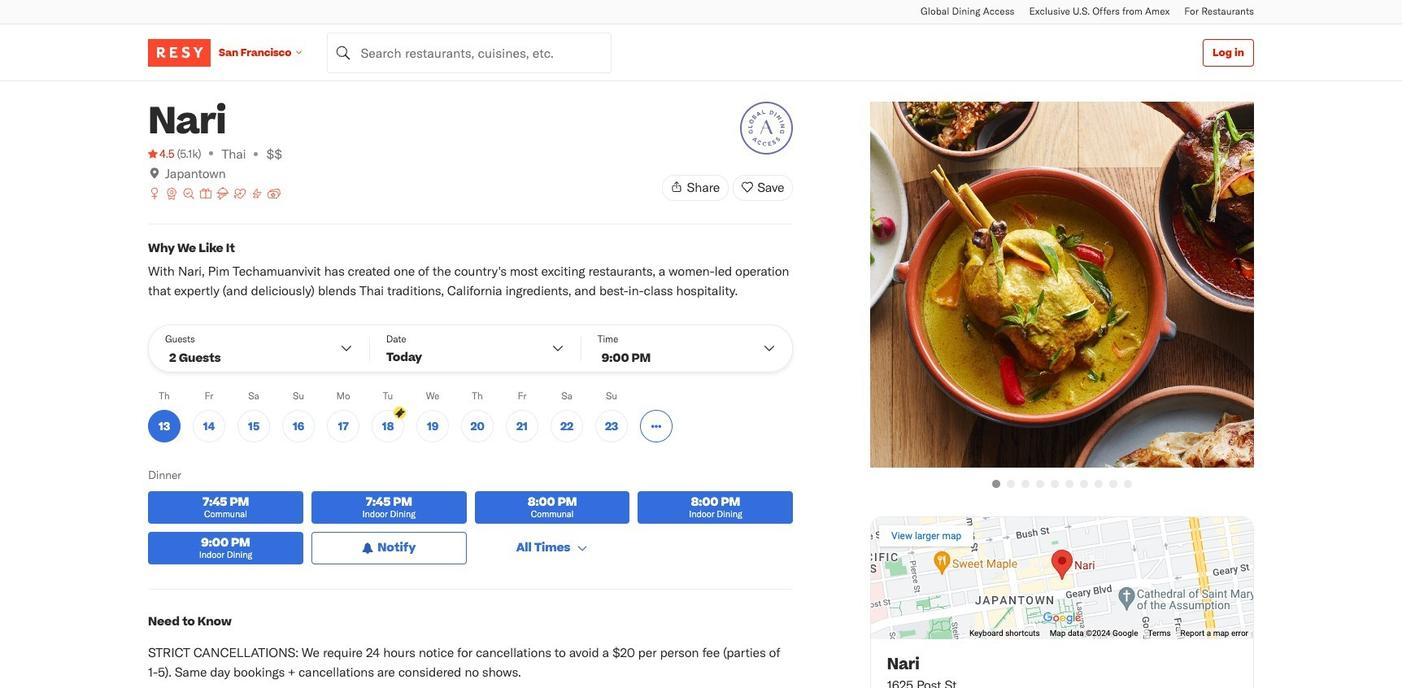 Task type: describe. For each thing, give the bounding box(es) containing it.
4.5 out of 5 stars image
[[148, 146, 175, 162]]

june 18, 2024. has event. image
[[394, 407, 406, 419]]

Search restaurants, cuisines, etc. text field
[[327, 32, 612, 73]]



Task type: locate. For each thing, give the bounding box(es) containing it.
None field
[[327, 32, 612, 73]]



